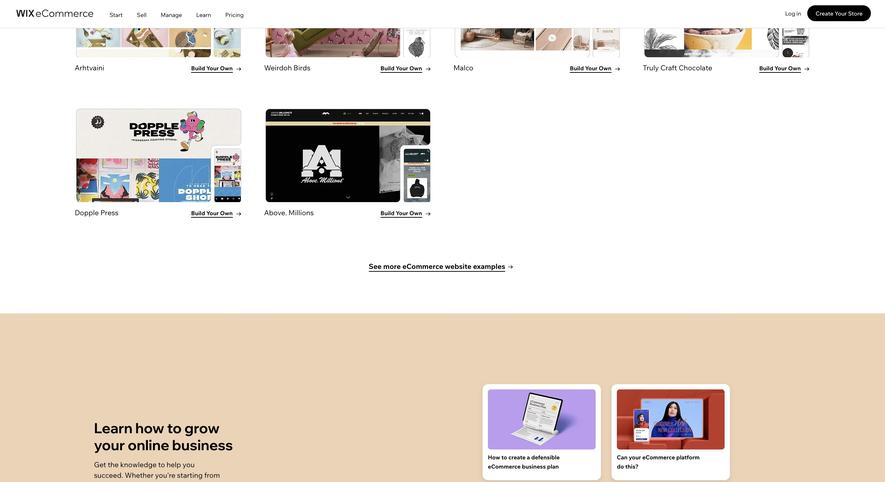 Task type: vqa. For each thing, say whether or not it's contained in the screenshot.
"Use"
no



Task type: locate. For each thing, give the bounding box(es) containing it.
0 vertical spatial learn
[[196, 11, 211, 18]]

your inside the arhtvaini list item
[[206, 65, 219, 72]]

malco wallshop, sustainable wooden wall art image
[[454, 0, 621, 57]]

arhtvaini list item
[[74, 0, 243, 87]]

start
[[110, 11, 123, 18]]

your
[[835, 10, 847, 17], [206, 65, 219, 72], [396, 65, 408, 72], [585, 65, 598, 72], [775, 65, 787, 72], [206, 210, 219, 217], [396, 210, 408, 217]]

0 vertical spatial business
[[172, 436, 233, 454]]

learn
[[196, 11, 211, 18], [94, 419, 133, 437]]

0 horizontal spatial business
[[172, 436, 233, 454]]

log in
[[786, 10, 802, 17]]

press
[[100, 208, 119, 217]]

build your own link inside above. millions list item
[[378, 208, 431, 220]]

1 vertical spatial ecommerce
[[643, 454, 675, 461]]

in
[[797, 10, 802, 17]]

2 horizontal spatial ecommerce
[[643, 454, 675, 461]]

grow
[[185, 419, 220, 437]]

build your own for arhtvaini
[[191, 65, 233, 72]]

list containing arhtvaini
[[5, 0, 880, 232]]

build your own link for dopple press
[[188, 208, 241, 220]]

list
[[5, 0, 880, 232], [477, 379, 737, 482]]

a
[[527, 454, 530, 461]]

your inside weirdoh birds list item
[[396, 65, 408, 72]]

0 vertical spatial list
[[5, 0, 880, 232]]

can
[[617, 454, 628, 461]]

millions
[[289, 208, 314, 217]]

defensible
[[532, 454, 560, 461]]

business for a
[[522, 463, 546, 470]]

scratch
[[94, 482, 118, 482]]

build your own inside truly craft chocolate list item
[[760, 65, 801, 72]]

build your own inside 'dopple press' list item
[[191, 210, 233, 217]]

ecommerce right more
[[403, 262, 444, 271]]

build your own link
[[188, 63, 241, 75], [378, 63, 431, 75], [567, 63, 620, 75], [757, 63, 810, 75], [188, 208, 241, 220], [378, 208, 431, 220]]

from
[[204, 471, 220, 480]]

build for above. millions
[[381, 210, 395, 217]]

birds
[[294, 63, 311, 72]]

your inside 'dopple press' list item
[[206, 210, 219, 217]]

build
[[191, 65, 205, 72], [381, 65, 395, 72], [570, 65, 584, 72], [760, 65, 774, 72], [191, 210, 205, 217], [381, 210, 395, 217]]

build your own link inside the arhtvaini list item
[[188, 63, 241, 75]]

or
[[120, 482, 127, 482]]

business down the a
[[522, 463, 546, 470]]

own for malco
[[599, 65, 612, 72]]

get
[[94, 460, 106, 469]]

2 vertical spatial ecommerce
[[488, 463, 521, 470]]

own for above. millions
[[410, 210, 422, 217]]

to inside the learn how to grow your online business
[[167, 419, 182, 437]]

arhtvaini
[[75, 63, 104, 72]]

your for malco
[[585, 65, 598, 72]]

build your own link for above. millions
[[378, 208, 431, 220]]

your inside above. millions list item
[[396, 210, 408, 217]]

build your own link for weirdoh birds
[[378, 63, 431, 75]]

own for arhtvaini
[[220, 65, 233, 72]]

build inside above. millions list item
[[381, 210, 395, 217]]

build your own inside the arhtvaini list item
[[191, 65, 233, 72]]

learn for learn
[[196, 11, 211, 18]]

above. millions
[[264, 208, 314, 217]]

1 vertical spatial learn
[[94, 419, 133, 437]]

dopple press list item
[[74, 109, 243, 232]]

build your own link inside weirdoh birds list item
[[378, 63, 431, 75]]

your inside truly craft chocolate list item
[[775, 65, 787, 72]]

to inside how to create a defensible ecommerce business plan
[[502, 454, 507, 461]]

chocolate
[[679, 63, 713, 72]]

ecommerce
[[403, 262, 444, 271], [643, 454, 675, 461], [488, 463, 521, 470]]

ecommerce down how
[[488, 463, 521, 470]]

your for above. millions
[[396, 210, 408, 217]]

business inside the learn how to grow your online business
[[172, 436, 233, 454]]

build your own for above. millions
[[381, 210, 422, 217]]

build your own
[[191, 65, 233, 72], [381, 65, 422, 72], [570, 65, 612, 72], [760, 65, 801, 72], [191, 210, 233, 217], [381, 210, 422, 217]]

own inside above. millions list item
[[410, 210, 422, 217]]

learn for learn how to grow your online business
[[94, 419, 133, 437]]

0 horizontal spatial learn
[[94, 419, 133, 437]]

build your own inside weirdoh birds list item
[[381, 65, 422, 72]]

0 vertical spatial ecommerce
[[403, 262, 444, 271]]

business inside how to create a defensible ecommerce business plan
[[522, 463, 546, 470]]

just
[[128, 482, 140, 482]]

build your own link inside 'dopple press' list item
[[188, 208, 241, 220]]

own inside 'dopple press' list item
[[220, 210, 233, 217]]

build for weirdoh birds
[[381, 65, 395, 72]]

more
[[383, 262, 401, 271]]

1 vertical spatial list
[[477, 379, 737, 482]]

the
[[108, 460, 119, 469]]

build inside truly craft chocolate list item
[[760, 65, 774, 72]]

1 horizontal spatial your
[[629, 454, 641, 461]]

website
[[445, 262, 472, 271]]

1 horizontal spatial business
[[522, 463, 546, 470]]

to
[[167, 419, 182, 437], [502, 454, 507, 461], [158, 460, 165, 469], [160, 482, 166, 482]]

an ecommerce business plan coming out of a tablet and onto paper image
[[488, 390, 596, 450]]

your
[[94, 436, 125, 454], [629, 454, 641, 461]]

log
[[786, 10, 796, 17]]

business for grow
[[172, 436, 233, 454]]

weirdoh
[[264, 63, 292, 72]]

own
[[220, 65, 233, 72], [410, 65, 422, 72], [599, 65, 612, 72], [789, 65, 801, 72], [220, 210, 233, 217], [410, 210, 422, 217]]

build your own inside above. millions list item
[[381, 210, 422, 217]]

ecommerce left platform
[[643, 454, 675, 461]]

build inside malco list item
[[570, 65, 584, 72]]

0 horizontal spatial ecommerce
[[403, 262, 444, 271]]

build inside the arhtvaini list item
[[191, 65, 205, 72]]

your for truly craft chocolate
[[775, 65, 787, 72]]

ecommerce for website
[[403, 262, 444, 271]]

0 horizontal spatial your
[[94, 436, 125, 454]]

ecommerce inside can your ecommerce platform do this?
[[643, 454, 675, 461]]

you
[[183, 460, 195, 469]]

build your own link inside malco list item
[[567, 63, 620, 75]]

weirdoh birds, unique wallcoverings and home goods image
[[265, 0, 431, 57]]

build your own link inside truly craft chocolate list item
[[757, 63, 810, 75]]

your for dopple press
[[206, 210, 219, 217]]

see more ecommerce website examples
[[369, 262, 506, 271]]

own inside truly craft chocolate list item
[[789, 65, 801, 72]]

help
[[167, 460, 181, 469]]

build inside 'dopple press' list item
[[191, 210, 205, 217]]

own inside the arhtvaini list item
[[220, 65, 233, 72]]

build your own inside malco list item
[[570, 65, 612, 72]]

your inside create your store link
[[835, 10, 847, 17]]

get the knowledge to help you succeed. whether you're starting from scratch or just want to stay on top 
[[94, 460, 223, 482]]

1 horizontal spatial learn
[[196, 11, 211, 18]]

your up the
[[94, 436, 125, 454]]

your for weirdoh birds
[[396, 65, 408, 72]]

build your own for weirdoh birds
[[381, 65, 422, 72]]

business up you
[[172, 436, 233, 454]]

1 vertical spatial business
[[522, 463, 546, 470]]

own inside malco list item
[[599, 65, 612, 72]]

create your store link
[[808, 5, 871, 21]]

dopple press
[[75, 208, 119, 217]]

your inside malco list item
[[585, 65, 598, 72]]

learn inside the learn how to grow your online business
[[94, 419, 133, 437]]

1 horizontal spatial ecommerce
[[488, 463, 521, 470]]

knowledge
[[120, 460, 157, 469]]

create
[[509, 454, 526, 461]]

build inside weirdoh birds list item
[[381, 65, 395, 72]]

your inside can your ecommerce platform do this?
[[629, 454, 641, 461]]

own inside weirdoh birds list item
[[410, 65, 422, 72]]

business
[[172, 436, 233, 454], [522, 463, 546, 470]]

your up the this?
[[629, 454, 641, 461]]



Task type: describe. For each thing, give the bounding box(es) containing it.
ecommerce for platform
[[643, 454, 675, 461]]

pricing
[[225, 11, 244, 18]]

manage
[[161, 11, 182, 18]]

own for weirdoh birds
[[410, 65, 422, 72]]

learn how to grow your online business
[[94, 419, 233, 454]]

own for dopple press
[[220, 210, 233, 217]]

dopple
[[75, 208, 99, 217]]

build your own link for truly craft chocolate
[[757, 63, 810, 75]]

above millions, streetwear clothing retailer image
[[265, 109, 431, 202]]

malco
[[454, 63, 474, 72]]

truly craft chocolate list item
[[643, 0, 811, 87]]

build for malco
[[570, 65, 584, 72]]

see
[[369, 262, 382, 271]]

create your store
[[816, 10, 863, 17]]

malco list item
[[453, 0, 622, 87]]

stay
[[168, 482, 182, 482]]

top
[[193, 482, 204, 482]]

plan
[[547, 463, 559, 470]]

build your own for malco
[[570, 65, 612, 72]]

store
[[849, 10, 863, 17]]

create
[[816, 10, 834, 17]]

platform
[[677, 454, 700, 461]]

build your own link for arhtvaini
[[188, 63, 241, 75]]

weirdoh birds
[[264, 63, 311, 72]]

your for arhtvaini
[[206, 65, 219, 72]]

you're
[[155, 471, 176, 480]]

build for dopple press
[[191, 210, 205, 217]]

examples
[[473, 262, 506, 271]]

pricing link
[[218, 1, 251, 28]]

above. millions list item
[[264, 109, 432, 232]]

build your own for dopple press
[[191, 210, 233, 217]]

build for truly craft chocolate
[[760, 65, 774, 72]]

dopple press, a risograph printing studio image
[[75, 109, 242, 202]]

a high-fashion ecommerce website selling outerwear image
[[617, 390, 725, 450]]

how to create a defensible ecommerce business plan
[[488, 454, 560, 470]]

sell
[[137, 11, 147, 18]]

do
[[617, 463, 624, 470]]

craft
[[661, 63, 678, 72]]

list containing how to create a defensible ecommerce business plan
[[477, 379, 737, 482]]

ecommerce inside how to create a defensible ecommerce business plan
[[488, 463, 521, 470]]

truly
[[643, 63, 659, 72]]

on
[[183, 482, 192, 482]]

above.
[[264, 208, 287, 217]]

build your own for truly craft chocolate
[[760, 65, 801, 72]]

build for arhtvaini
[[191, 65, 205, 72]]

see more ecommerce website examples link
[[369, 261, 516, 273]]

build your own link for malco
[[567, 63, 620, 75]]

weirdoh birds list item
[[264, 0, 432, 87]]

starting
[[177, 471, 203, 480]]

log in link
[[780, 5, 808, 21]]

this?
[[626, 463, 639, 470]]

how
[[135, 419, 164, 437]]

truly craft chocolate, award-winning chocolate image
[[644, 0, 810, 57]]

the homepage of the arhtvaini online store created with the wix ecommerce website platform image
[[75, 0, 242, 57]]

your inside the learn how to grow your online business
[[94, 436, 125, 454]]

whether
[[125, 471, 154, 480]]

own for truly craft chocolate
[[789, 65, 801, 72]]

want
[[142, 482, 158, 482]]

succeed.
[[94, 471, 123, 480]]

online
[[128, 436, 169, 454]]

can your ecommerce platform do this?
[[617, 454, 700, 470]]

truly craft chocolate
[[643, 63, 713, 72]]

how
[[488, 454, 501, 461]]



